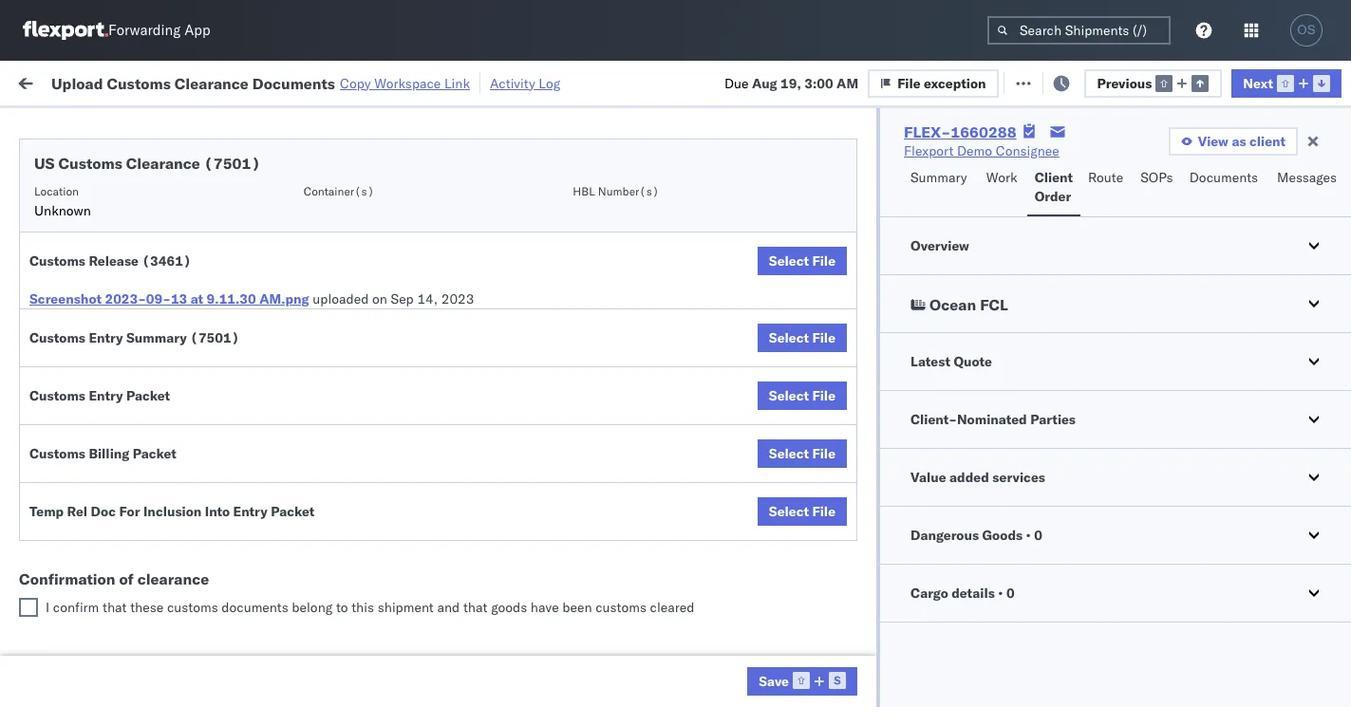 Task type: describe. For each thing, give the bounding box(es) containing it.
flex- down parties
[[1048, 441, 1089, 458]]

confirm delivery link
[[44, 564, 144, 583]]

2023-
[[105, 291, 146, 308]]

hlxu626948 for 3rd schedule pickup from los angeles, ca button from the bottom
[[1271, 357, 1351, 374]]

ocean fcl for 'confirm pickup from los angeles, ca' link
[[581, 525, 648, 542]]

these
[[130, 599, 164, 616]]

customs inside 'upload customs clearance documents'
[[90, 389, 144, 406]]

pickup for 2nd schedule pickup from los angeles, ca button from the top of the page
[[103, 263, 144, 281]]

4 abcdefg from the top
[[1293, 566, 1351, 583]]

client-nominated parties button
[[880, 391, 1351, 448]]

appointment for second schedule delivery appointment link from the top of the page
[[156, 315, 233, 332]]

2 that from the left
[[463, 599, 488, 616]]

1 uetu523847 from the top
[[1271, 441, 1351, 458]]

ocean fcl for upload customs clearance documents link
[[581, 399, 648, 416]]

est, for 2:59 am est, dec 14, 2022
[[363, 483, 391, 500]]

1 that from the left
[[102, 599, 127, 616]]

details
[[952, 585, 995, 602]]

this
[[351, 599, 374, 616]]

ca for fifth schedule pickup from los angeles, ca button from the top
[[44, 617, 62, 634]]

maeu973
[[1293, 608, 1351, 625]]

los for fifth schedule pickup from los angeles, ca button from the top
[[179, 598, 200, 615]]

0 horizontal spatial file exception
[[897, 75, 986, 92]]

5 resize handle column header from the left
[[796, 147, 818, 707]]

risk
[[393, 74, 416, 91]]

4 ceau7522281, from the top
[[1170, 315, 1267, 332]]

1 resize handle column header from the left
[[272, 147, 294, 707]]

consignee inside button
[[828, 155, 883, 169]]

3 uetu523847 from the top
[[1271, 524, 1351, 541]]

2 resize handle column header from the left
[[482, 147, 505, 707]]

appointment for first schedule delivery appointment link
[[156, 189, 233, 207]]

mbl/maw button
[[1284, 151, 1351, 170]]

progress
[[298, 117, 345, 132]]

test1234 for upload customs clearance documents link
[[1293, 399, 1351, 416]]

2:59 for 2nd schedule pickup from los angeles, ca button from the top of the page schedule pickup from los angeles, ca link
[[306, 274, 335, 291]]

work button
[[979, 160, 1027, 216]]

4 schedule pickup from los angeles, ca button from the top
[[44, 430, 270, 470]]

work inside import work button
[[208, 74, 241, 91]]

1 5, from the top
[[424, 190, 436, 207]]

angeles, for 1st schedule pickup from los angeles, ca button from the top of the page
[[204, 222, 256, 239]]

2:59 for schedule pickup from los angeles, ca link for 1st schedule pickup from los angeles, ca button from the top of the page
[[306, 232, 335, 249]]

flex- down client at the right of the page
[[1048, 190, 1089, 207]]

1 2:59 am edt, nov 5, 2022 from the top
[[306, 190, 472, 207]]

1 abcdefg from the top
[[1293, 441, 1351, 458]]

2023 for 13,
[[443, 608, 476, 625]]

schedule pickup from los angeles, ca link for fifth schedule pickup from los angeles, ca button from the top
[[44, 597, 270, 635]]

latest quote button
[[880, 333, 1351, 390]]

file for customs billing packet
[[812, 445, 836, 462]]

0 for cargo details • 0
[[1006, 585, 1015, 602]]

11:30 pm est, jan 23, 2023
[[306, 650, 483, 667]]

2:59 am edt, nov 5, 2022 for 3rd schedule pickup from los angeles, ca button from the bottom
[[306, 357, 472, 375]]

2 lhuu7894563, uetu523847 from the top
[[1170, 482, 1351, 499]]

2 schedule delivery appointment button from the top
[[44, 314, 233, 335]]

19,
[[781, 75, 801, 92]]

7:00
[[306, 525, 335, 542]]

from for 'confirm pickup from los angeles, ca' link
[[140, 514, 168, 531]]

release
[[89, 253, 139, 270]]

customs left the billing
[[29, 445, 85, 462]]

delivery for second schedule delivery appointment link from the bottom of the page
[[103, 482, 152, 499]]

save button
[[747, 667, 857, 696]]

customs down the by:
[[58, 154, 122, 173]]

schedule pickup from los angeles, ca for 2nd schedule pickup from los angeles, ca button from the top of the page schedule pickup from los angeles, ca link
[[44, 263, 256, 300]]

los for 1st schedule pickup from los angeles, ca button from the top of the page
[[179, 222, 200, 239]]

1 schedule delivery appointment link from the top
[[44, 188, 233, 207]]

Search Work text field
[[712, 68, 919, 96]]

aug
[[752, 75, 777, 92]]

2:59 am edt, nov 5, 2022 for 1st schedule pickup from los angeles, ca button from the top of the page
[[306, 232, 472, 249]]

work,
[[201, 117, 231, 132]]

2 uetu523847 from the top
[[1271, 482, 1351, 499]]

• for details
[[998, 585, 1003, 602]]

doc
[[91, 503, 116, 520]]

4 lhuu7894563, from the top
[[1170, 566, 1268, 583]]

save
[[759, 673, 789, 690]]

and
[[437, 599, 460, 616]]

ocean fcl for 3rd schedule pickup from los angeles, ca button from the bottom's schedule pickup from los angeles, ca link
[[581, 357, 648, 375]]

4 resize handle column header from the left
[[672, 147, 695, 707]]

am right the 3:00
[[837, 75, 858, 92]]

message (0)
[[256, 74, 334, 91]]

23, for 2022
[[422, 525, 443, 542]]

angeles, for 3rd schedule pickup from los angeles, ca button from the bottom
[[204, 347, 256, 364]]

2 flex-1846748 from the top
[[1048, 274, 1147, 291]]

3 schedule delivery appointment link from the top
[[44, 481, 233, 500]]

5 schedule from the top
[[44, 347, 100, 364]]

flex- up lagerfeld
[[1048, 608, 1089, 625]]

4 schedule delivery appointment button from the top
[[44, 648, 233, 669]]

ceau7522281, for 3rd schedule pickup from los angeles, ca button from the bottom
[[1170, 357, 1267, 374]]

packet for customs billing packet
[[133, 445, 177, 462]]

pm for 11:30
[[346, 650, 367, 667]]

9 resize handle column header from the left
[[1317, 147, 1340, 707]]

los for 2nd schedule pickup from los angeles, ca button from the top of the page
[[179, 263, 200, 281]]

file for customs entry summary (7501)
[[812, 329, 836, 347]]

-
[[979, 650, 987, 667]]

actions
[[1294, 155, 1333, 169]]

schedule pickup from los angeles, ca link for 4th schedule pickup from los angeles, ca button from the top
[[44, 430, 270, 468]]

test1234 for 2nd schedule pickup from los angeles, ca button from the top of the page schedule pickup from los angeles, ca link
[[1293, 274, 1351, 291]]

pm for 7:00
[[338, 525, 359, 542]]

log
[[539, 75, 560, 92]]

0 horizontal spatial at
[[191, 291, 203, 308]]

est, for 7:00 pm est, dec 23, 2022
[[362, 525, 390, 542]]

4 2:59 am edt, nov 5, 2022 from the top
[[306, 316, 472, 333]]

select file button for customs entry summary (7501)
[[758, 324, 847, 352]]

09-
[[146, 291, 171, 308]]

4 hlxu626948 from the top
[[1271, 315, 1351, 332]]

3 abcdefg from the top
[[1293, 525, 1351, 542]]

1 edt, from the top
[[363, 190, 393, 207]]

schedule pickup from los angeles, ca link for 1st schedule pickup from los angeles, ca button from the top of the page
[[44, 221, 270, 259]]

appointment for second schedule delivery appointment link from the bottom of the page
[[156, 482, 233, 499]]

9,
[[423, 399, 435, 416]]

(3461)
[[142, 253, 191, 270]]

added
[[950, 469, 989, 486]]

13,
[[419, 608, 440, 625]]

previous button
[[1084, 69, 1222, 97]]

1889466 for schedule pickup from los angeles, ca
[[1089, 441, 1147, 458]]

2:59 for 3rd schedule pickup from los angeles, ca button from the bottom's schedule pickup from los angeles, ca link
[[306, 357, 335, 375]]

from for schedule pickup from los angeles, ca link for 1st schedule pickup from los angeles, ca button from the top of the page
[[148, 222, 176, 239]]

entry for packet
[[89, 387, 123, 404]]

am right belong
[[338, 608, 360, 625]]

workspace
[[374, 75, 441, 92]]

1 lhuu7894563, from the top
[[1170, 441, 1268, 458]]

0 vertical spatial 2023
[[441, 291, 474, 308]]

import work
[[161, 74, 241, 91]]

4 schedule from the top
[[44, 315, 100, 332]]

ocean fcl for first schedule delivery appointment link from the bottom of the page
[[581, 650, 648, 667]]

client-
[[911, 411, 957, 428]]

customs up customs billing packet
[[29, 387, 85, 404]]

customs up screenshot
[[29, 253, 85, 270]]

dangerous
[[911, 527, 979, 544]]

am.png
[[259, 291, 309, 308]]

nov down sep
[[396, 316, 420, 333]]

dangerous goods • 0
[[911, 527, 1043, 544]]

los for 3rd schedule pickup from los angeles, ca button from the bottom
[[179, 347, 200, 364]]

3 lhuu7894563, from the top
[[1170, 524, 1268, 541]]

flexport demo consignee
[[904, 142, 1059, 160]]

customs billing packet
[[29, 445, 177, 462]]

confirm delivery button
[[44, 564, 144, 585]]

759 at risk
[[350, 74, 416, 91]]

select file for customs entry summary (7501)
[[769, 329, 836, 347]]

file for temp rel doc for inclusion into entry packet
[[812, 503, 836, 520]]

documents button
[[1182, 160, 1270, 216]]

2 schedule delivery appointment from the top
[[44, 315, 233, 332]]

angeles, for fifth schedule pickup from los angeles, ca button from the top
[[204, 598, 256, 615]]

workitem
[[21, 155, 71, 169]]

file for customs entry packet
[[812, 387, 836, 404]]

205
[[437, 74, 462, 91]]

1 schedule delivery appointment button from the top
[[44, 188, 233, 209]]

3 lhuu7894563, uetu523847 from the top
[[1170, 524, 1351, 541]]

temp rel doc for inclusion into entry packet
[[29, 503, 315, 520]]

est, for 2:59 am est, jan 13, 2023
[[363, 608, 391, 625]]

cargo
[[911, 585, 948, 602]]

8 resize handle column header from the left
[[1261, 147, 1284, 707]]

rel
[[67, 503, 87, 520]]

schedule pickup from los angeles, ca for schedule pickup from los angeles, ca link for 1st schedule pickup from los angeles, ca button from the top of the page
[[44, 222, 256, 258]]

bookings test consignee
[[828, 608, 979, 625]]

client
[[1035, 169, 1073, 186]]

1 horizontal spatial at
[[378, 74, 390, 91]]

ca for 3rd schedule pickup from los angeles, ca button from the bottom
[[44, 366, 62, 383]]

est, for 2:00 am est, nov 9, 2022
[[363, 399, 391, 416]]

summary button
[[903, 160, 979, 216]]

number(s)
[[598, 184, 659, 198]]

consignee for flexport demo consignee
[[996, 142, 1059, 160]]

latest quote
[[911, 353, 992, 370]]

delivery for first schedule delivery appointment link
[[103, 189, 152, 207]]

filtered by:
[[19, 116, 87, 133]]

mbl/maw
[[1293, 155, 1351, 169]]

2 flex-1889466 from the top
[[1048, 483, 1147, 500]]

1 2:59 from the top
[[306, 190, 335, 207]]

ca for 2nd schedule pickup from los angeles, ca button from the top of the page
[[44, 282, 62, 300]]

6 resize handle column header from the left
[[986, 147, 1008, 707]]

inclusion
[[143, 503, 202, 520]]

pickup for 4th schedule pickup from los angeles, ca button from the top
[[103, 431, 144, 448]]

select file button for customs billing packet
[[758, 440, 847, 468]]

1 1846748 from the top
[[1089, 190, 1147, 207]]

schedule pickup from los angeles, ca for schedule pickup from los angeles, ca link associated with fifth schedule pickup from los angeles, ca button from the top
[[44, 598, 256, 634]]

delivery for confirm delivery link
[[96, 565, 144, 583]]

nov for 3rd schedule pickup from los angeles, ca button from the bottom's schedule pickup from los angeles, ca link
[[396, 357, 420, 375]]

2 schedule from the top
[[44, 222, 100, 239]]

2 vertical spatial packet
[[271, 503, 315, 520]]

pickup for confirm pickup from los angeles, ca button
[[96, 514, 137, 531]]

flex-1660288
[[904, 122, 1017, 141]]

1 flex-1846748 from the top
[[1048, 190, 1147, 207]]

summary inside button
[[911, 169, 967, 186]]

1 horizontal spatial on
[[466, 74, 481, 91]]

integration
[[828, 650, 893, 667]]

flex- right services
[[1048, 483, 1089, 500]]

nov for upload customs clearance documents link
[[395, 399, 419, 416]]

4 2:59 from the top
[[306, 316, 335, 333]]

flex- down latest quote button
[[1048, 399, 1089, 416]]

confirm pickup from los angeles, ca
[[44, 514, 248, 550]]

edt, for schedule pickup from los angeles, ca link for 1st schedule pickup from los angeles, ca button from the top of the page
[[363, 232, 393, 249]]

1 schedule from the top
[[44, 189, 100, 207]]

3 schedule delivery appointment from the top
[[44, 482, 233, 499]]

from for 3rd schedule pickup from los angeles, ca button from the bottom's schedule pickup from los angeles, ca link
[[148, 347, 176, 364]]

4 ceau7522281, hlxu626948 from the top
[[1170, 315, 1351, 332]]

2023 for 23,
[[450, 650, 483, 667]]

select for customs entry summary (7501)
[[769, 329, 809, 347]]

link
[[444, 75, 470, 92]]

jan for 13,
[[395, 608, 416, 625]]

test1234 for 3rd schedule pickup from los angeles, ca button from the bottom's schedule pickup from los angeles, ca link
[[1293, 357, 1351, 375]]

clearance for us customs clearance (7501)
[[126, 154, 200, 173]]

select for customs entry packet
[[769, 387, 809, 404]]

for
[[182, 117, 198, 132]]

1 horizontal spatial exception
[[1053, 74, 1115, 91]]

1889466 for confirm delivery
[[1089, 566, 1147, 583]]

select for customs release (3461)
[[769, 253, 809, 270]]

activity log button
[[490, 72, 560, 94]]

next button
[[1232, 69, 1342, 97]]

my work
[[19, 69, 103, 95]]

screenshot
[[29, 291, 102, 308]]

by:
[[69, 116, 87, 133]]

flex- down order
[[1048, 274, 1089, 291]]

lagerfeld
[[1019, 650, 1075, 667]]

clearance for upload customs clearance documents copy workspace link
[[175, 74, 249, 93]]

us customs clearance (7501)
[[34, 154, 260, 173]]

2 abcdefg from the top
[[1293, 483, 1351, 500]]

uploaded
[[313, 291, 369, 308]]

1 schedule pickup from los angeles, ca button from the top
[[44, 221, 270, 261]]

track
[[484, 74, 515, 91]]

flexport
[[904, 142, 954, 160]]

ceau7522281, for 2nd schedule pickup from los angeles, ca button from the top of the page
[[1170, 273, 1267, 291]]

4 schedule delivery appointment link from the top
[[44, 648, 233, 667]]

2 1846748 from the top
[[1089, 274, 1147, 291]]

edt, for 3rd schedule pickup from los angeles, ca button from the bottom's schedule pickup from los angeles, ca link
[[363, 357, 393, 375]]

numbers
[[1170, 162, 1217, 177]]

4 lhuu7894563, uetu523847 from the top
[[1170, 566, 1351, 583]]

flex id button
[[1008, 151, 1141, 170]]

karl
[[991, 650, 1015, 667]]

work inside work button
[[986, 169, 1017, 186]]

billing
[[89, 445, 129, 462]]

integration test account - karl lagerfeld
[[828, 650, 1075, 667]]

ceau7522281, hlxu626948 for upload customs clearance documents button on the left bottom of page
[[1170, 399, 1351, 416]]

flex- up latest quote button
[[1048, 316, 1089, 333]]

of
[[119, 570, 134, 589]]

3 flex-1846748 from the top
[[1048, 316, 1147, 333]]

4 schedule delivery appointment from the top
[[44, 649, 233, 666]]

7 resize handle column header from the left
[[1137, 147, 1160, 707]]

1 ceau7522281, from the top
[[1170, 190, 1267, 207]]

4 test1234 from the top
[[1293, 316, 1351, 333]]

customs up status
[[107, 74, 171, 93]]

account
[[925, 650, 976, 667]]

batch
[[1244, 74, 1281, 91]]

confirmation
[[19, 570, 115, 589]]

dec for 14,
[[395, 483, 420, 500]]

2 customs from the left
[[595, 599, 647, 616]]

ceau7522281, for upload customs clearance documents button on the left bottom of page
[[1170, 399, 1267, 416]]



Task type: locate. For each thing, give the bounding box(es) containing it.
work
[[54, 69, 103, 95]]

0 horizontal spatial documents
[[44, 408, 112, 425]]

clearance up work,
[[175, 74, 249, 93]]

select file button
[[758, 247, 847, 275], [758, 324, 847, 352], [758, 382, 847, 410], [758, 440, 847, 468], [758, 498, 847, 526]]

1 customs from the left
[[167, 599, 218, 616]]

5 schedule pickup from los angeles, ca button from the top
[[44, 597, 270, 637]]

schedule down screenshot
[[44, 315, 100, 332]]

1 vertical spatial (7501)
[[190, 329, 240, 347]]

ocean fcl for schedule pickup from los angeles, ca link associated with fifth schedule pickup from los angeles, ca button from the top
[[581, 608, 648, 625]]

6 ceau7522281, from the top
[[1170, 399, 1267, 416]]

confirm inside confirm pickup from los angeles, ca
[[44, 514, 92, 531]]

work left flex
[[986, 169, 1017, 186]]

1 vertical spatial 14,
[[423, 483, 444, 500]]

confirm for confirm pickup from los angeles, ca
[[44, 514, 92, 531]]

cargo details • 0
[[911, 585, 1015, 602]]

select file for temp rel doc for inclusion into entry packet
[[769, 503, 836, 520]]

1 vertical spatial summary
[[126, 329, 187, 347]]

1 vertical spatial at
[[191, 291, 203, 308]]

schedule
[[44, 189, 100, 207], [44, 222, 100, 239], [44, 263, 100, 281], [44, 315, 100, 332], [44, 347, 100, 364], [44, 431, 100, 448], [44, 482, 100, 499], [44, 598, 100, 615], [44, 649, 100, 666]]

1 schedule pickup from los angeles, ca link from the top
[[44, 221, 270, 259]]

hlxu626948 for 2nd schedule pickup from los angeles, ca button from the top of the page
[[1271, 273, 1351, 291]]

7 schedule from the top
[[44, 482, 100, 499]]

0 horizontal spatial on
[[372, 291, 387, 308]]

flex-1889466 down client-nominated parties button
[[1048, 483, 1147, 500]]

0 vertical spatial on
[[466, 74, 481, 91]]

sops
[[1141, 169, 1173, 186]]

0 for dangerous goods • 0
[[1034, 527, 1043, 544]]

jan left 13,
[[395, 608, 416, 625]]

1 schedule delivery appointment from the top
[[44, 189, 233, 207]]

pickup for fifth schedule pickup from los angeles, ca button from the top
[[103, 598, 144, 615]]

no
[[449, 117, 465, 132]]

3 edt, from the top
[[363, 274, 393, 291]]

customs entry summary (7501)
[[29, 329, 240, 347]]

1 vertical spatial jan
[[402, 650, 423, 667]]

1 horizontal spatial customs
[[595, 599, 647, 616]]

schedule down confirm
[[44, 649, 100, 666]]

0 vertical spatial pm
[[338, 525, 359, 542]]

schedule delivery appointment button
[[44, 188, 233, 209], [44, 314, 233, 335], [44, 481, 233, 502], [44, 648, 233, 669]]

msdu7304509
[[1170, 608, 1266, 625]]

route button
[[1080, 160, 1133, 216]]

documents for upload customs clearance documents copy workspace link
[[252, 74, 335, 93]]

1 vertical spatial 23,
[[426, 650, 447, 667]]

flex-1893174 button
[[1018, 603, 1151, 630], [1018, 603, 1151, 630]]

packet right the billing
[[133, 445, 177, 462]]

am down progress
[[338, 190, 360, 207]]

entry right into
[[233, 503, 267, 520]]

consignee for bookings test consignee
[[916, 608, 979, 625]]

1 vertical spatial clearance
[[126, 154, 200, 173]]

schedule up rel
[[44, 482, 100, 499]]

1 horizontal spatial file exception
[[1026, 74, 1115, 91]]

2:59 down "uploaded"
[[306, 316, 335, 333]]

0 vertical spatial clearance
[[175, 74, 249, 93]]

nominated
[[957, 411, 1027, 428]]

select file button for customs entry packet
[[758, 382, 847, 410]]

nov up the 2:00 am est, nov 9, 2022
[[396, 357, 420, 375]]

los left into
[[171, 514, 193, 531]]

4 select file from the top
[[769, 445, 836, 462]]

overview
[[911, 237, 969, 254]]

shipment
[[378, 599, 434, 616]]

packet down "customs entry summary (7501)"
[[126, 387, 170, 404]]

schedule delivery appointment link down the these
[[44, 648, 233, 667]]

pm right 7:00
[[338, 525, 359, 542]]

flex-1893174
[[1048, 608, 1147, 625]]

select file button for customs release (3461)
[[758, 247, 847, 275]]

upload inside 'upload customs clearance documents'
[[44, 389, 87, 406]]

ceau7522281, hlxu626948 for 1st schedule pickup from los angeles, ca button from the top of the page
[[1170, 232, 1351, 249]]

in
[[284, 117, 295, 132]]

2 horizontal spatial consignee
[[996, 142, 1059, 160]]

3 resize handle column header from the left
[[549, 147, 572, 707]]

schedule delivery appointment button down us customs clearance (7501)
[[44, 188, 233, 209]]

status ready for work, blocked, in progress
[[104, 117, 345, 132]]

entry for summary
[[89, 329, 123, 347]]

upload
[[51, 74, 103, 93], [44, 389, 87, 406]]

select file button for temp rel doc for inclusion into entry packet
[[758, 498, 847, 526]]

9 schedule from the top
[[44, 649, 100, 666]]

1 vertical spatial •
[[998, 585, 1003, 602]]

consignee
[[996, 142, 1059, 160], [828, 155, 883, 169], [916, 608, 979, 625]]

view as client
[[1198, 133, 1286, 150]]

1 horizontal spatial that
[[463, 599, 488, 616]]

hlxu626948
[[1271, 190, 1351, 207], [1271, 232, 1351, 249], [1271, 273, 1351, 291], [1271, 315, 1351, 332], [1271, 357, 1351, 374], [1271, 399, 1351, 416]]

value added services
[[911, 469, 1045, 486]]

0 vertical spatial 14,
[[417, 291, 438, 308]]

summary down 09-
[[126, 329, 187, 347]]

2 select from the top
[[769, 329, 809, 347]]

5 schedule pickup from los angeles, ca from the top
[[44, 598, 256, 634]]

delivery for first schedule delivery appointment link from the bottom of the page
[[103, 649, 152, 666]]

upload up the by:
[[51, 74, 103, 93]]

flex-1846748
[[1048, 190, 1147, 207], [1048, 274, 1147, 291], [1048, 316, 1147, 333], [1048, 399, 1147, 416]]

pickup inside confirm pickup from los angeles, ca
[[96, 514, 137, 531]]

appointment down us customs clearance (7501)
[[156, 189, 233, 207]]

lhuu7894563,
[[1170, 441, 1268, 458], [1170, 482, 1268, 499], [1170, 524, 1268, 541], [1170, 566, 1268, 583]]

packet up 7:00
[[271, 503, 315, 520]]

fcl inside button
[[980, 295, 1008, 314]]

2 schedule pickup from los angeles, ca from the top
[[44, 263, 256, 300]]

appointment up inclusion
[[156, 482, 233, 499]]

4 flex-1846748 from the top
[[1048, 399, 1147, 416]]

5 select file button from the top
[[758, 498, 847, 526]]

2 lhuu7894563, from the top
[[1170, 482, 1268, 499]]

upload for upload customs clearance documents
[[44, 389, 87, 406]]

2 appointment from the top
[[156, 315, 233, 332]]

2 vertical spatial 1889466
[[1089, 566, 1147, 583]]

1 vertical spatial packet
[[133, 445, 177, 462]]

6 test1234 from the top
[[1293, 399, 1351, 416]]

2 vertical spatial documents
[[44, 408, 112, 425]]

flexport. image
[[23, 21, 108, 40]]

4 edt, from the top
[[363, 316, 393, 333]]

screenshot 2023-09-13 at 9.11.30 am.png uploaded on sep 14, 2023
[[29, 291, 474, 308]]

confirm pickup from los angeles, ca button
[[44, 513, 270, 553]]

entry down 2023-
[[89, 329, 123, 347]]

quote
[[954, 353, 992, 370]]

schedule delivery appointment
[[44, 189, 233, 207], [44, 315, 233, 332], [44, 482, 233, 499], [44, 649, 233, 666]]

schedule pickup from los angeles, ca for 3rd schedule pickup from los angeles, ca button from the bottom's schedule pickup from los angeles, ca link
[[44, 347, 256, 383]]

(7501) down status ready for work, blocked, in progress
[[204, 154, 260, 173]]

los down 13
[[179, 347, 200, 364]]

nov for schedule pickup from los angeles, ca link for 1st schedule pickup from los angeles, ca button from the top of the page
[[396, 232, 420, 249]]

jan for 23,
[[402, 650, 423, 667]]

1 horizontal spatial summary
[[911, 169, 967, 186]]

2 vertical spatial 2023
[[450, 650, 483, 667]]

None checkbox
[[19, 598, 38, 617]]

pickup for 1st schedule pickup from los angeles, ca button from the top of the page
[[103, 222, 144, 239]]

am left sep
[[338, 274, 360, 291]]

confirm up confirmation
[[44, 514, 92, 531]]

pickup down of
[[103, 598, 144, 615]]

0 vertical spatial summary
[[911, 169, 967, 186]]

fcl
[[623, 190, 648, 207], [623, 232, 648, 249], [980, 295, 1008, 314], [623, 357, 648, 375], [623, 399, 648, 416], [623, 483, 648, 500], [623, 525, 648, 542], [623, 608, 648, 625], [623, 650, 648, 667]]

customs right been
[[595, 599, 647, 616]]

ca inside confirm pickup from los angeles, ca
[[44, 533, 62, 550]]

1 horizontal spatial work
[[986, 169, 1017, 186]]

schedule pickup from los angeles, ca link for 2nd schedule pickup from los angeles, ca button from the top of the page
[[44, 263, 270, 301]]

schedule delivery appointment up for
[[44, 482, 233, 499]]

ca for 1st schedule pickup from los angeles, ca button from the top of the page
[[44, 241, 62, 258]]

1 vertical spatial dec
[[394, 525, 419, 542]]

7 2:59 from the top
[[306, 608, 335, 625]]

nov
[[396, 190, 420, 207], [396, 232, 420, 249], [396, 274, 420, 291], [396, 316, 420, 333], [396, 357, 420, 375], [395, 399, 419, 416]]

pickup down 'upload customs clearance documents'
[[103, 431, 144, 448]]

clearance inside 'upload customs clearance documents'
[[147, 389, 208, 406]]

ca down unknown
[[44, 241, 62, 258]]

2 schedule delivery appointment link from the top
[[44, 314, 233, 333]]

messages
[[1277, 169, 1337, 186]]

select file for customs release (3461)
[[769, 253, 836, 270]]

6 schedule from the top
[[44, 431, 100, 448]]

pickup right rel
[[96, 514, 137, 531]]

schedule down customs entry packet
[[44, 431, 100, 448]]

am down "uploaded"
[[338, 316, 360, 333]]

0 vertical spatial work
[[208, 74, 241, 91]]

(7501) for customs entry summary (7501)
[[190, 329, 240, 347]]

0 horizontal spatial 0
[[1006, 585, 1015, 602]]

schedule delivery appointment button up for
[[44, 481, 233, 502]]

have
[[531, 599, 559, 616]]

jan down 13,
[[402, 650, 423, 667]]

8 schedule from the top
[[44, 598, 100, 615]]

pickup for 3rd schedule pickup from los angeles, ca button from the bottom
[[103, 347, 144, 364]]

services
[[992, 469, 1045, 486]]

documents inside documents button
[[1189, 169, 1258, 186]]

2:59 am est, jan 13, 2023
[[306, 608, 476, 625]]

route
[[1088, 169, 1123, 186]]

1893174
[[1089, 608, 1147, 625]]

est, for 11:30 pm est, jan 23, 2023
[[370, 650, 399, 667]]

schedule up screenshot
[[44, 263, 100, 281]]

1 horizontal spatial documents
[[252, 74, 335, 93]]

select file
[[769, 253, 836, 270], [769, 329, 836, 347], [769, 387, 836, 404], [769, 445, 836, 462], [769, 503, 836, 520]]

schedule down us
[[44, 189, 100, 207]]

11:30
[[306, 650, 343, 667]]

4 schedule pickup from los angeles, ca link from the top
[[44, 430, 270, 468]]

am up 7:00 pm est, dec 23, 2022 at the left of the page
[[338, 483, 360, 500]]

snoozed no
[[397, 117, 465, 132]]

2 confirm from the top
[[44, 565, 92, 583]]

customs down screenshot
[[29, 329, 85, 347]]

5 ceau7522281, from the top
[[1170, 357, 1267, 374]]

1 flex-1889466 from the top
[[1048, 441, 1147, 458]]

1 vertical spatial 0
[[1006, 585, 1015, 602]]

message
[[256, 74, 309, 91]]

schedule pickup from los angeles, ca for 4th schedule pickup from los angeles, ca button from the top's schedule pickup from los angeles, ca link
[[44, 431, 256, 467]]

documents down customs entry packet
[[44, 408, 112, 425]]

import
[[161, 74, 204, 91]]

confirm pickup from los angeles, ca link
[[44, 513, 270, 551]]

parties
[[1030, 411, 1076, 428]]

ceau7522281, hlxu626948 for 2nd schedule pickup from los angeles, ca button from the top of the page
[[1170, 273, 1351, 291]]

copy
[[340, 75, 371, 92]]

3 select file from the top
[[769, 387, 836, 404]]

•
[[1026, 527, 1031, 544], [998, 585, 1003, 602]]

workitem button
[[11, 151, 275, 170]]

schedule delivery appointment link
[[44, 188, 233, 207], [44, 314, 233, 333], [44, 481, 233, 500], [44, 648, 233, 667]]

3 schedule pickup from los angeles, ca link from the top
[[44, 346, 270, 384]]

0 horizontal spatial •
[[998, 585, 1003, 602]]

1 select file from the top
[[769, 253, 836, 270]]

angeles, for 4th schedule pickup from los angeles, ca button from the top
[[204, 431, 256, 448]]

3 1846748 from the top
[[1089, 316, 1147, 333]]

that down confirmation of clearance
[[102, 599, 127, 616]]

lhuu7894563, uetu523847
[[1170, 441, 1351, 458], [1170, 482, 1351, 499], [1170, 524, 1351, 541], [1170, 566, 1351, 583]]

• right goods at the right of page
[[1026, 527, 1031, 544]]

nov up sep
[[396, 232, 420, 249]]

schedule delivery appointment link down 2023-
[[44, 314, 233, 333]]

2 vertical spatial clearance
[[147, 389, 208, 406]]

1 vertical spatial upload
[[44, 389, 87, 406]]

flex-1889466 for schedule pickup from los angeles, ca
[[1048, 441, 1147, 458]]

0 horizontal spatial work
[[208, 74, 241, 91]]

0 horizontal spatial summary
[[126, 329, 187, 347]]

4 5, from the top
[[424, 316, 436, 333]]

flex- up flex-1893174
[[1048, 566, 1089, 583]]

0 vertical spatial •
[[1026, 527, 1031, 544]]

work right import
[[208, 74, 241, 91]]

1 vertical spatial 2023
[[443, 608, 476, 625]]

file for customs release (3461)
[[812, 253, 836, 270]]

1 vertical spatial entry
[[89, 387, 123, 404]]

los for confirm pickup from los angeles, ca button
[[171, 514, 193, 531]]

1 vertical spatial flex-1889466
[[1048, 483, 1147, 500]]

test1234 for schedule pickup from los angeles, ca link for 1st schedule pickup from los angeles, ca button from the top of the page
[[1293, 232, 1351, 249]]

est, up 7:00 pm est, dec 23, 2022 at the left of the page
[[363, 483, 391, 500]]

container(s)
[[304, 184, 374, 198]]

0 vertical spatial packet
[[126, 387, 170, 404]]

2:59 am edt, nov 5, 2022
[[306, 190, 472, 207], [306, 232, 472, 249], [306, 274, 472, 291], [306, 316, 472, 333], [306, 357, 472, 375]]

status
[[104, 117, 137, 132]]

packet for customs entry packet
[[126, 387, 170, 404]]

that right and
[[463, 599, 488, 616]]

2 horizontal spatial documents
[[1189, 169, 1258, 186]]

3 schedule pickup from los angeles, ca from the top
[[44, 347, 256, 383]]

1 horizontal spatial •
[[1026, 527, 1031, 544]]

entry up customs billing packet
[[89, 387, 123, 404]]

0 vertical spatial dec
[[395, 483, 420, 500]]

uetu523847
[[1271, 441, 1351, 458], [1271, 482, 1351, 499], [1271, 524, 1351, 541], [1271, 566, 1351, 583]]

schedule down unknown
[[44, 222, 100, 239]]

select file for customs entry packet
[[769, 387, 836, 404]]

schedule delivery appointment down 2023-
[[44, 315, 233, 332]]

3 ceau7522281, hlxu626948 from the top
[[1170, 273, 1351, 291]]

23, down 2:59 am est, dec 14, 2022
[[422, 525, 443, 542]]

6 ceau7522281, hlxu626948 from the top
[[1170, 399, 1351, 416]]

view as client button
[[1169, 127, 1298, 156]]

for
[[119, 503, 140, 520]]

5 2:59 am edt, nov 5, 2022 from the top
[[306, 357, 472, 375]]

5 test1234 from the top
[[1293, 357, 1351, 375]]

ocean
[[581, 190, 620, 207], [869, 190, 908, 207], [581, 232, 620, 249], [746, 232, 784, 249], [869, 232, 908, 249], [746, 274, 784, 291], [869, 274, 908, 291], [930, 295, 976, 314], [746, 316, 784, 333], [869, 316, 908, 333], [581, 357, 620, 375], [746, 357, 784, 375], [869, 357, 908, 375], [581, 399, 620, 416], [746, 399, 784, 416], [869, 399, 908, 416], [746, 441, 784, 458], [869, 441, 908, 458], [581, 483, 620, 500], [746, 483, 784, 500], [869, 483, 908, 500], [581, 525, 620, 542], [746, 525, 784, 542], [869, 525, 908, 542], [869, 566, 908, 583], [581, 608, 620, 625], [581, 650, 620, 667]]

(0)
[[309, 74, 334, 91]]

2:59 up 7:00
[[306, 483, 335, 500]]

file exception up flex-1660288 link
[[897, 75, 986, 92]]

select for customs billing packet
[[769, 445, 809, 462]]

2 vertical spatial flex-1889466
[[1048, 566, 1147, 583]]

0 horizontal spatial that
[[102, 599, 127, 616]]

sep
[[391, 291, 414, 308]]

dec for 23,
[[394, 525, 419, 542]]

6 hlxu626948 from the top
[[1271, 399, 1351, 416]]

customs down 'clearance'
[[167, 599, 218, 616]]

copy workspace link button
[[340, 75, 470, 92]]

ocean fcl for second schedule delivery appointment link from the bottom of the page
[[581, 483, 648, 500]]

23, for 2023
[[426, 650, 447, 667]]

delivery
[[103, 189, 152, 207], [103, 315, 152, 332], [103, 482, 152, 499], [96, 565, 144, 583], [103, 649, 152, 666]]

4 schedule pickup from los angeles, ca from the top
[[44, 431, 256, 467]]

1 vertical spatial pm
[[346, 650, 367, 667]]

action
[[1285, 74, 1326, 91]]

flex- up flexport
[[904, 122, 951, 141]]

2:59 up 2:00
[[306, 357, 335, 375]]

3 2:59 am edt, nov 5, 2022 from the top
[[306, 274, 472, 291]]

upload customs clearance documents copy workspace link
[[51, 74, 470, 93]]

schedule up customs entry packet
[[44, 347, 100, 364]]

1660288
[[951, 122, 1017, 141]]

ca for 4th schedule pickup from los angeles, ca button from the top
[[44, 450, 62, 467]]

schedule delivery appointment link up for
[[44, 481, 233, 500]]

file
[[1026, 74, 1049, 91], [897, 75, 921, 92], [812, 253, 836, 270], [812, 329, 836, 347], [812, 387, 836, 404], [812, 445, 836, 462], [812, 503, 836, 520]]

clearance down "customs entry summary (7501)"
[[147, 389, 208, 406]]

clearance for upload customs clearance documents
[[147, 389, 208, 406]]

2 schedule pickup from los angeles, ca button from the top
[[44, 263, 270, 302]]

ca down the temp
[[44, 533, 62, 550]]

1 vertical spatial 1889466
[[1089, 483, 1147, 500]]

2:59 am est, dec 14, 2022
[[306, 483, 480, 500]]

los for 4th schedule pickup from los angeles, ca button from the top
[[179, 431, 200, 448]]

1 lhuu7894563, uetu523847 from the top
[[1170, 441, 1351, 458]]

est, down 2:59 am est, jan 13, 2023
[[370, 650, 399, 667]]

schedule delivery appointment down the these
[[44, 649, 233, 666]]

0 right the details
[[1006, 585, 1015, 602]]

1 horizontal spatial 0
[[1034, 527, 1043, 544]]

flex-1846748 button
[[1018, 186, 1151, 212], [1018, 186, 1151, 212], [1018, 269, 1151, 296], [1018, 269, 1151, 296], [1018, 311, 1151, 338], [1018, 311, 1151, 338], [1018, 395, 1151, 421], [1018, 395, 1151, 421]]

2023 right 13,
[[443, 608, 476, 625]]

my
[[19, 69, 49, 95]]

Search Shipments (/) text field
[[987, 16, 1171, 45]]

2:59 for second schedule delivery appointment link from the bottom of the page
[[306, 483, 335, 500]]

ca up customs entry packet
[[44, 366, 62, 383]]

1 ceau7522281, hlxu626948 from the top
[[1170, 190, 1351, 207]]

7:00 pm est, dec 23, 2022
[[306, 525, 479, 542]]

0 horizontal spatial exception
[[924, 75, 986, 92]]

0 vertical spatial at
[[378, 74, 390, 91]]

2 vertical spatial entry
[[233, 503, 267, 520]]

3 select from the top
[[769, 387, 809, 404]]

ocean fcl for schedule pickup from los angeles, ca link for 1st schedule pickup from los angeles, ca button from the top of the page
[[581, 232, 648, 249]]

due aug 19, 3:00 am
[[724, 75, 858, 92]]

am up the 2:00 am est, nov 9, 2022
[[338, 357, 360, 375]]

delivery inside confirm delivery link
[[96, 565, 144, 583]]

23, down 13,
[[426, 650, 447, 667]]

14, up 7:00 pm est, dec 23, 2022 at the left of the page
[[423, 483, 444, 500]]

angeles, inside confirm pickup from los angeles, ca
[[196, 514, 248, 531]]

0 horizontal spatial customs
[[167, 599, 218, 616]]

dec down 2:59 am est, dec 14, 2022
[[394, 525, 419, 542]]

customs entry packet
[[29, 387, 170, 404]]

ca down 'customs release (3461)'
[[44, 282, 62, 300]]

goods
[[491, 599, 527, 616]]

1 select from the top
[[769, 253, 809, 270]]

1 confirm from the top
[[44, 514, 92, 531]]

5 hlxu626948 from the top
[[1271, 357, 1351, 374]]

2 select file button from the top
[[758, 324, 847, 352]]

flex-1889466 button
[[1018, 436, 1151, 463], [1018, 436, 1151, 463], [1018, 478, 1151, 505], [1018, 478, 1151, 505], [1018, 562, 1151, 588], [1018, 562, 1151, 588]]

clearance down the ready
[[126, 154, 200, 173]]

2 1889466 from the top
[[1089, 483, 1147, 500]]

los inside confirm pickup from los angeles, ca
[[171, 514, 193, 531]]

nov right container(s)
[[396, 190, 420, 207]]

hlxu626948 for upload customs clearance documents button on the left bottom of page
[[1271, 399, 1351, 416]]

2 2:59 from the top
[[306, 232, 335, 249]]

0 vertical spatial 0
[[1034, 527, 1043, 544]]

4 uetu523847 from the top
[[1271, 566, 1351, 583]]

• right the details
[[998, 585, 1003, 602]]

id
[[1042, 155, 1054, 169]]

4 select from the top
[[769, 445, 809, 462]]

ceau7522281, for 1st schedule pickup from los angeles, ca button from the top of the page
[[1170, 232, 1267, 249]]

from inside confirm pickup from los angeles, ca
[[140, 514, 168, 531]]

0 vertical spatial entry
[[89, 329, 123, 347]]

0 vertical spatial 1889466
[[1089, 441, 1147, 458]]

1 vertical spatial documents
[[1189, 169, 1258, 186]]

appointment down the these
[[156, 649, 233, 666]]

ceau7522281, hlxu626948 for 3rd schedule pickup from los angeles, ca button from the bottom
[[1170, 357, 1351, 374]]

3 select file button from the top
[[758, 382, 847, 410]]

container numbers button
[[1160, 143, 1265, 178]]

0 vertical spatial (7501)
[[204, 154, 260, 173]]

0 vertical spatial documents
[[252, 74, 335, 93]]

pickup up 2023-
[[103, 263, 144, 281]]

3 schedule pickup from los angeles, ca button from the top
[[44, 346, 270, 386]]

0 vertical spatial 23,
[[422, 525, 443, 542]]

exception
[[1053, 74, 1115, 91], [924, 75, 986, 92]]

2023 down and
[[450, 650, 483, 667]]

angeles, for 2nd schedule pickup from los angeles, ca button from the top of the page
[[204, 263, 256, 281]]

los up (3461)
[[179, 222, 200, 239]]

5 schedule pickup from los angeles, ca link from the top
[[44, 597, 270, 635]]

documents for upload customs clearance documents
[[44, 408, 112, 425]]

ca for confirm pickup from los angeles, ca button
[[44, 533, 62, 550]]

2 hlxu626948 from the top
[[1271, 232, 1351, 249]]

1 horizontal spatial consignee
[[916, 608, 979, 625]]

2 5, from the top
[[424, 232, 436, 249]]

schedule down confirmation
[[44, 598, 100, 615]]

customs up the billing
[[90, 389, 144, 406]]

documents inside 'upload customs clearance documents'
[[44, 408, 112, 425]]

schedule pickup from los angeles, ca link for 3rd schedule pickup from los angeles, ca button from the bottom
[[44, 346, 270, 384]]

ca up the temp
[[44, 450, 62, 467]]

pickup down "customs entry summary (7501)"
[[103, 347, 144, 364]]

3 2:59 from the top
[[306, 274, 335, 291]]

3 ca from the top
[[44, 366, 62, 383]]

am down container(s)
[[338, 232, 360, 249]]

documents
[[222, 599, 288, 616]]

3 1889466 from the top
[[1089, 566, 1147, 583]]

1 1889466 from the top
[[1089, 441, 1147, 458]]

1 vertical spatial on
[[372, 291, 387, 308]]

latest
[[911, 353, 950, 370]]

2 ca from the top
[[44, 282, 62, 300]]

customs release (3461)
[[29, 253, 191, 270]]

2 2:59 am edt, nov 5, 2022 from the top
[[306, 232, 472, 249]]

from for schedule pickup from los angeles, ca link associated with fifth schedule pickup from los angeles, ca button from the top
[[148, 598, 176, 615]]

ocean fcl inside button
[[930, 295, 1008, 314]]

5 select file from the top
[[769, 503, 836, 520]]

appointment for first schedule delivery appointment link from the bottom of the page
[[156, 649, 233, 666]]

0 vertical spatial flex-1889466
[[1048, 441, 1147, 458]]

0 vertical spatial confirm
[[44, 514, 92, 531]]

ocean inside button
[[930, 295, 976, 314]]

0 horizontal spatial consignee
[[828, 155, 883, 169]]

13
[[171, 291, 187, 308]]

2:59 down container(s)
[[306, 232, 335, 249]]

resize handle column header
[[272, 147, 294, 707], [482, 147, 505, 707], [549, 147, 572, 707], [672, 147, 695, 707], [796, 147, 818, 707], [986, 147, 1008, 707], [1137, 147, 1160, 707], [1261, 147, 1284, 707], [1317, 147, 1340, 707]]

am right 2:00
[[338, 399, 360, 416]]

6 ca from the top
[[44, 617, 62, 634]]

schedule delivery appointment down us customs clearance (7501)
[[44, 189, 233, 207]]

4 ca from the top
[[44, 450, 62, 467]]

2 select file from the top
[[769, 329, 836, 347]]

upload for upload customs clearance documents copy workspace link
[[51, 74, 103, 93]]

1 vertical spatial confirm
[[44, 565, 92, 583]]

1846748
[[1089, 190, 1147, 207], [1089, 274, 1147, 291], [1089, 316, 1147, 333], [1089, 399, 1147, 416]]

container numbers
[[1170, 147, 1221, 177]]

• for goods
[[1026, 527, 1031, 544]]

0 vertical spatial upload
[[51, 74, 103, 93]]

4 1846748 from the top
[[1089, 399, 1147, 416]]

5, for 2nd schedule pickup from los angeles, ca button from the top of the page schedule pickup from los angeles, ca link
[[424, 274, 436, 291]]

flex-1889466 for confirm delivery
[[1048, 566, 1147, 583]]

5 5, from the top
[[424, 357, 436, 375]]

schedule pickup from los angeles, ca link
[[44, 221, 270, 259], [44, 263, 270, 301], [44, 346, 270, 384], [44, 430, 270, 468], [44, 597, 270, 635]]

3 schedule from the top
[[44, 263, 100, 281]]

5 ca from the top
[[44, 533, 62, 550]]

file exception down search shipments (/) text box
[[1026, 74, 1115, 91]]

1 select file button from the top
[[758, 247, 847, 275]]

1 hlxu626948 from the top
[[1271, 190, 1351, 207]]

1 test1234 from the top
[[1293, 190, 1351, 207]]

0 vertical spatial jan
[[395, 608, 416, 625]]

on right 205
[[466, 74, 481, 91]]

5 edt, from the top
[[363, 357, 393, 375]]

3 schedule delivery appointment button from the top
[[44, 481, 233, 502]]

(7501) down 9.11.30
[[190, 329, 240, 347]]

1 schedule pickup from los angeles, ca from the top
[[44, 222, 256, 258]]

3 ceau7522281, from the top
[[1170, 273, 1267, 291]]

3 hlxu626948 from the top
[[1271, 273, 1351, 291]]

2:59 left sep
[[306, 274, 335, 291]]

documents down container at the right of the page
[[1189, 169, 1258, 186]]

1 vertical spatial work
[[986, 169, 1017, 186]]

consignee left flexport
[[828, 155, 883, 169]]



Task type: vqa. For each thing, say whether or not it's contained in the screenshot.
the left Unable
no



